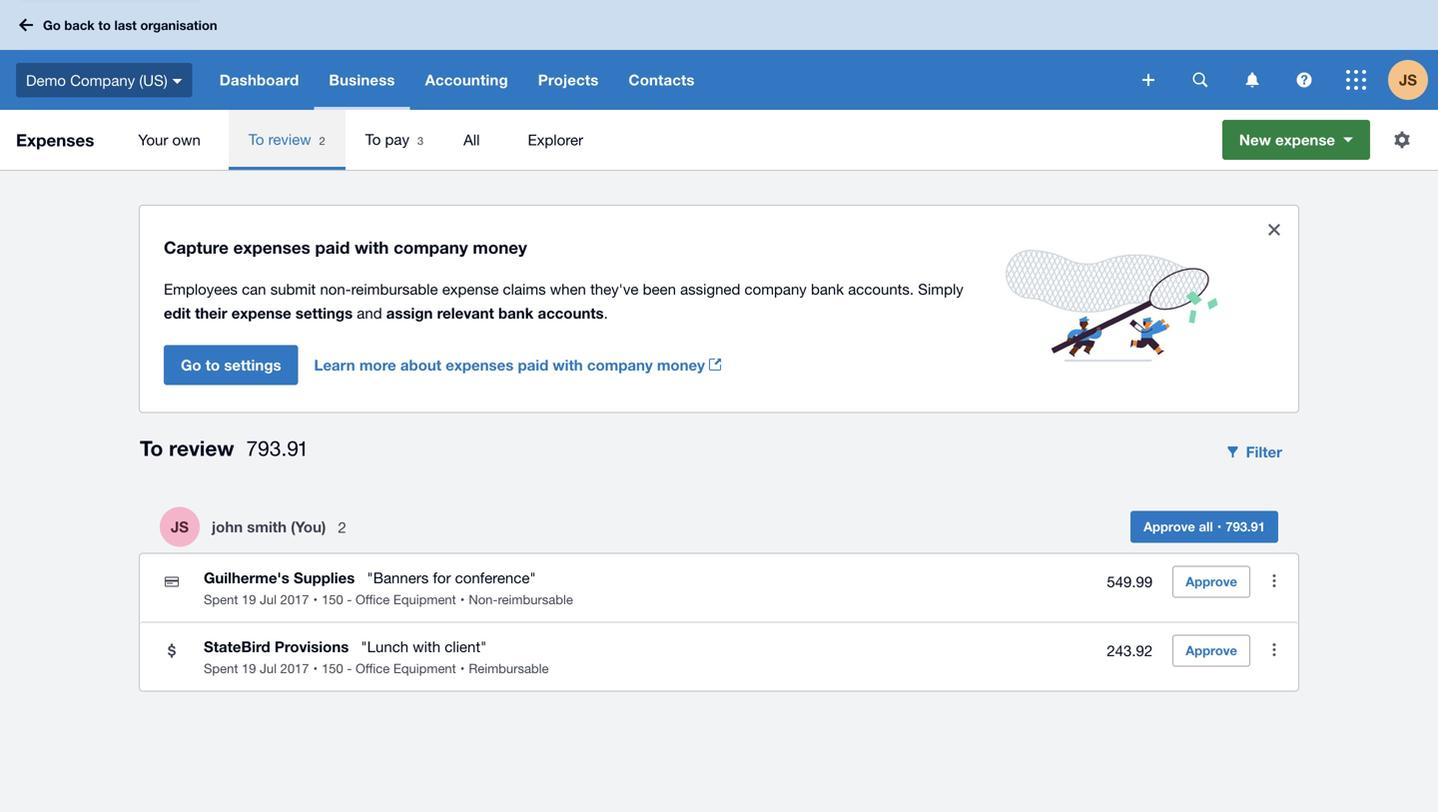 Task type: describe. For each thing, give the bounding box(es) containing it.
to inside button
[[206, 356, 220, 374]]

19 for statebird
[[242, 661, 256, 676]]

settings menu image
[[1383, 120, 1423, 160]]

2017 for provisions
[[280, 661, 309, 676]]

demo company (us) button
[[0, 50, 205, 110]]

accounting
[[425, 71, 508, 89]]

reimbursable
[[469, 661, 549, 676]]

can
[[242, 280, 266, 298]]

243.92
[[1108, 642, 1153, 660]]

your own
[[138, 131, 201, 148]]

jul for statebird
[[260, 661, 277, 676]]

company
[[70, 71, 135, 89]]

approve all • 793.91
[[1144, 519, 1266, 535]]

statebird provisions
[[204, 638, 349, 656]]

assign
[[386, 304, 433, 322]]

0 vertical spatial approve
[[1144, 519, 1196, 535]]

jul for guilherme's
[[260, 592, 277, 608]]

equipment for supplies
[[394, 592, 456, 608]]

new
[[1240, 131, 1272, 149]]

1 vertical spatial bank
[[499, 304, 534, 322]]

to for to review 2
[[249, 130, 264, 148]]

submit
[[270, 280, 316, 298]]

company inside employees can submit non-reimbursable expense claims when they've been assigned company bank accounts. simply edit their expense settings and assign relevant bank accounts .
[[745, 280, 807, 298]]

explorer
[[528, 131, 584, 148]]

pay
[[385, 130, 410, 148]]

group containing to review
[[118, 110, 1207, 170]]

spent 19 jul 2017 • 150 - office equipment • non-reimbursable
[[204, 592, 573, 608]]

go to settings
[[181, 356, 281, 374]]

0 horizontal spatial to
[[98, 17, 111, 33]]

edit
[[164, 304, 191, 322]]

capture expenses paid with company money status
[[140, 206, 1299, 412]]

your own button
[[118, 110, 229, 170]]

provisions
[[275, 638, 349, 656]]

review for to review
[[169, 436, 234, 461]]

2 horizontal spatial svg image
[[1247, 72, 1260, 87]]

learn more about expenses paid with company money
[[314, 356, 705, 374]]

to pay 3
[[365, 130, 424, 148]]

banner containing dashboard
[[0, 0, 1439, 110]]

reimbursable inside employees can submit non-reimbursable expense claims when they've been assigned company bank accounts. simply edit their expense settings and assign relevant bank accounts .
[[351, 280, 438, 298]]

"banners for conference"
[[367, 569, 536, 587]]

relevant
[[437, 304, 494, 322]]

(us)
[[139, 71, 168, 89]]

contacts button
[[614, 50, 710, 110]]

spent for statebird provisions
[[204, 661, 238, 676]]

employees can submit non-reimbursable expense claims when they've been assigned company bank accounts. simply edit their expense settings and assign relevant bank accounts .
[[164, 280, 964, 322]]

last
[[114, 17, 137, 33]]

and
[[357, 304, 382, 322]]

guilherme's
[[204, 569, 290, 587]]

expense inside popup button
[[1276, 131, 1336, 149]]

been
[[643, 280, 676, 298]]

review for to review 2
[[268, 130, 311, 148]]

learn more about expenses paid with company money button
[[314, 345, 737, 385]]

(you)
[[291, 518, 326, 536]]

new expense
[[1240, 131, 1336, 149]]

guilherme's supplies
[[204, 569, 355, 587]]

go back to last organisation
[[43, 17, 217, 33]]

.
[[604, 304, 608, 322]]

go for go back to last organisation
[[43, 17, 61, 33]]

capture
[[164, 237, 229, 257]]

about
[[401, 356, 442, 374]]

close image
[[1255, 210, 1295, 250]]

"lunch
[[361, 638, 409, 656]]

spent for guilherme's supplies
[[204, 592, 238, 608]]

to review option
[[229, 110, 346, 170]]

0 horizontal spatial with
[[355, 237, 389, 257]]

demo company (us)
[[26, 71, 168, 89]]

business
[[329, 71, 395, 89]]

19 for guilherme's
[[242, 592, 256, 608]]

to for to review
[[140, 436, 163, 461]]

business button
[[314, 50, 410, 110]]

expenses inside button
[[446, 356, 514, 374]]

2 vertical spatial expense
[[232, 304, 292, 322]]

their
[[195, 304, 227, 322]]

0 horizontal spatial 793.91
[[246, 436, 306, 461]]

go to settings button
[[164, 345, 298, 385]]

js button
[[1389, 50, 1439, 110]]

accounting button
[[410, 50, 523, 110]]

explorer button
[[508, 110, 612, 170]]

1 horizontal spatial 2
[[338, 518, 347, 536]]

to for to pay 3
[[365, 130, 381, 148]]

to review
[[140, 436, 234, 461]]

own
[[172, 131, 201, 148]]

0 horizontal spatial js
[[171, 518, 189, 536]]

spent 19 jul 2017 • 150 - office equipment • reimbursable
[[204, 661, 549, 676]]

150 for statebird provisions
[[322, 661, 344, 676]]

filter
[[1247, 443, 1283, 461]]

supplies
[[294, 569, 355, 587]]

0 vertical spatial bank
[[811, 280, 844, 298]]

projects button
[[523, 50, 614, 110]]

• down client"
[[460, 661, 465, 676]]

approve for statebird provisions
[[1186, 643, 1238, 659]]

money inside button
[[657, 356, 705, 374]]

john smith (you)
[[212, 518, 326, 536]]

settings inside employees can submit non-reimbursable expense claims when they've been assigned company bank accounts. simply edit their expense settings and assign relevant bank accounts .
[[296, 304, 353, 322]]



Task type: locate. For each thing, give the bounding box(es) containing it.
reimbursable down conference"
[[498, 592, 573, 608]]

- down supplies
[[347, 592, 352, 608]]

approve button down all
[[1173, 566, 1251, 598]]

to review 2
[[249, 130, 326, 148]]

0 vertical spatial 19
[[242, 592, 256, 608]]

demo
[[26, 71, 66, 89]]

0 horizontal spatial company
[[394, 237, 468, 257]]

money down been
[[657, 356, 705, 374]]

0 horizontal spatial go
[[43, 17, 61, 33]]

0 vertical spatial expense
[[1276, 131, 1336, 149]]

0 horizontal spatial bank
[[499, 304, 534, 322]]

bank
[[811, 280, 844, 298], [499, 304, 534, 322]]

banner
[[0, 0, 1439, 110]]

0 horizontal spatial expense
[[232, 304, 292, 322]]

1 horizontal spatial svg image
[[1143, 74, 1155, 86]]

1 vertical spatial reimbursable
[[498, 592, 573, 608]]

learn
[[314, 356, 355, 374]]

for
[[433, 569, 451, 587]]

0 horizontal spatial money
[[473, 237, 527, 257]]

2 horizontal spatial company
[[745, 280, 807, 298]]

• right all
[[1218, 519, 1222, 535]]

expense up relevant
[[442, 280, 499, 298]]

with
[[355, 237, 389, 257], [553, 356, 583, 374], [413, 638, 441, 656]]

1 horizontal spatial bank
[[811, 280, 844, 298]]

your
[[138, 131, 168, 148]]

2 approve button from the top
[[1173, 635, 1251, 667]]

smith
[[247, 518, 287, 536]]

non-
[[320, 280, 351, 298]]

0 vertical spatial spent
[[204, 592, 238, 608]]

go back to last organisation link
[[12, 7, 229, 43]]

dashboard link
[[205, 50, 314, 110]]

expense down can
[[232, 304, 292, 322]]

- for statebird provisions
[[347, 661, 352, 676]]

with left client"
[[413, 638, 441, 656]]

2 equipment from the top
[[394, 661, 456, 676]]

settings down their
[[224, 356, 281, 374]]

2 horizontal spatial expense
[[1276, 131, 1336, 149]]

0 vertical spatial to
[[98, 17, 111, 33]]

approve button
[[1173, 566, 1251, 598], [1173, 635, 1251, 667]]

1 vertical spatial jul
[[260, 661, 277, 676]]

0 vertical spatial with
[[355, 237, 389, 257]]

filter button
[[1213, 432, 1299, 472]]

1 vertical spatial 2
[[338, 518, 347, 536]]

reimbursable up assign
[[351, 280, 438, 298]]

js up settings menu image
[[1400, 71, 1418, 89]]

1 vertical spatial js
[[171, 518, 189, 536]]

approve left see more options icon
[[1186, 643, 1238, 659]]

1 19 from the top
[[242, 592, 256, 608]]

when
[[550, 280, 586, 298]]

paid up non-
[[315, 237, 350, 257]]

1 150 from the top
[[322, 592, 344, 608]]

• left 'non-'
[[460, 592, 465, 608]]

office for statebird provisions
[[356, 661, 390, 676]]

• down 'provisions'
[[313, 661, 318, 676]]

claims
[[503, 280, 546, 298]]

expense
[[1276, 131, 1336, 149], [442, 280, 499, 298], [232, 304, 292, 322]]

employees
[[164, 280, 238, 298]]

0 vertical spatial 150
[[322, 592, 344, 608]]

paid
[[315, 237, 350, 257], [518, 356, 549, 374]]

simply
[[919, 280, 964, 298]]

1 approve button from the top
[[1173, 566, 1251, 598]]

-
[[347, 592, 352, 608], [347, 661, 352, 676]]

2 horizontal spatial with
[[553, 356, 583, 374]]

organisation
[[140, 17, 217, 33]]

0 vertical spatial go
[[43, 17, 61, 33]]

back
[[64, 17, 95, 33]]

john
[[212, 518, 243, 536]]

paid inside button
[[518, 356, 549, 374]]

approve
[[1144, 519, 1196, 535], [1186, 574, 1238, 590], [1186, 643, 1238, 659]]

2017 down 'provisions'
[[280, 661, 309, 676]]

1 2017 from the top
[[280, 592, 309, 608]]

2 spent from the top
[[204, 661, 238, 676]]

assigned
[[681, 280, 741, 298]]

- for guilherme's supplies
[[347, 592, 352, 608]]

1 office from the top
[[356, 592, 390, 608]]

0 vertical spatial settings
[[296, 304, 353, 322]]

paid down accounts at the top left of the page
[[518, 356, 549, 374]]

1 vertical spatial expense
[[442, 280, 499, 298]]

0 vertical spatial -
[[347, 592, 352, 608]]

2 right (you)
[[338, 518, 347, 536]]

office down "lunch
[[356, 661, 390, 676]]

2 2017 from the top
[[280, 661, 309, 676]]

learn more about expenses paid with company money link
[[314, 345, 737, 385]]

1 vertical spatial expenses
[[446, 356, 514, 374]]

spent down statebird on the left bottom
[[204, 661, 238, 676]]

2 vertical spatial with
[[413, 638, 441, 656]]

1 vertical spatial money
[[657, 356, 705, 374]]

review down dashboard link
[[268, 130, 311, 148]]

0 vertical spatial expenses
[[233, 237, 311, 257]]

"lunch with client"
[[361, 638, 487, 656]]

1 horizontal spatial expense
[[442, 280, 499, 298]]

1 horizontal spatial company
[[587, 356, 653, 374]]

spent down guilherme's
[[204, 592, 238, 608]]

office
[[356, 592, 390, 608], [356, 661, 390, 676]]

svg image inside go back to last organisation link
[[19, 18, 33, 31]]

approve button for provisions
[[1173, 635, 1251, 667]]

svg image
[[1247, 72, 1260, 87], [1143, 74, 1155, 86], [173, 79, 183, 84]]

1 horizontal spatial with
[[413, 638, 441, 656]]

1 vertical spatial 150
[[322, 661, 344, 676]]

2 150 from the top
[[322, 661, 344, 676]]

1 horizontal spatial settings
[[296, 304, 353, 322]]

2 19 from the top
[[242, 661, 256, 676]]

2 vertical spatial approve
[[1186, 643, 1238, 659]]

0 vertical spatial money
[[473, 237, 527, 257]]

2 jul from the top
[[260, 661, 277, 676]]

equipment down "lunch with client"
[[394, 661, 456, 676]]

new expense button
[[1223, 120, 1371, 160]]

793.91
[[246, 436, 306, 461], [1226, 519, 1266, 535]]

settings inside button
[[224, 356, 281, 374]]

go down edit
[[181, 356, 201, 374]]

0 vertical spatial approve button
[[1173, 566, 1251, 598]]

1 horizontal spatial expenses
[[446, 356, 514, 374]]

19 down guilherme's
[[242, 592, 256, 608]]

group
[[118, 110, 1207, 170]]

2 - from the top
[[347, 661, 352, 676]]

1 vertical spatial settings
[[224, 356, 281, 374]]

150 down 'provisions'
[[322, 661, 344, 676]]

to
[[98, 17, 111, 33], [206, 356, 220, 374]]

go to settings link
[[164, 345, 314, 385]]

spent
[[204, 592, 238, 608], [204, 661, 238, 676]]

money up claims
[[473, 237, 527, 257]]

0 horizontal spatial 2
[[319, 134, 326, 147]]

js left john
[[171, 518, 189, 536]]

1 vertical spatial equipment
[[394, 661, 456, 676]]

2017 down the guilherme's supplies
[[280, 592, 309, 608]]

0 horizontal spatial settings
[[224, 356, 281, 374]]

0 vertical spatial jul
[[260, 592, 277, 608]]

postal workers catching money image
[[982, 226, 1243, 386]]

2 inside to review 2
[[319, 134, 326, 147]]

to down their
[[206, 356, 220, 374]]

all
[[1200, 519, 1214, 535]]

more
[[360, 356, 396, 374]]

• down supplies
[[313, 592, 318, 608]]

2017 for supplies
[[280, 592, 309, 608]]

1 vertical spatial spent
[[204, 661, 238, 676]]

1 horizontal spatial reimbursable
[[498, 592, 573, 608]]

go inside button
[[181, 356, 201, 374]]

1 horizontal spatial to
[[249, 130, 264, 148]]

approve button for supplies
[[1173, 566, 1251, 598]]

0 vertical spatial 793.91
[[246, 436, 306, 461]]

1 vertical spatial company
[[745, 280, 807, 298]]

to inside "to review" option
[[249, 130, 264, 148]]

office down the "banners
[[356, 592, 390, 608]]

1 vertical spatial approve
[[1186, 574, 1238, 590]]

1 horizontal spatial go
[[181, 356, 201, 374]]

expenses up can
[[233, 237, 311, 257]]

793.91 up john smith (you)
[[246, 436, 306, 461]]

dashboard
[[220, 71, 299, 89]]

statebird
[[204, 638, 270, 656]]

1 vertical spatial paid
[[518, 356, 549, 374]]

js
[[1400, 71, 1418, 89], [171, 518, 189, 536]]

0 vertical spatial reimbursable
[[351, 280, 438, 298]]

approve button left see more options icon
[[1173, 635, 1251, 667]]

0 vertical spatial js
[[1400, 71, 1418, 89]]

1 vertical spatial 793.91
[[1226, 519, 1266, 535]]

conference"
[[455, 569, 536, 587]]

expenses
[[16, 130, 94, 150]]

0 vertical spatial company
[[394, 237, 468, 257]]

review up john
[[169, 436, 234, 461]]

1 horizontal spatial 793.91
[[1226, 519, 1266, 535]]

equipment down for
[[394, 592, 456, 608]]

company right assigned
[[745, 280, 807, 298]]

go for go to settings
[[181, 356, 201, 374]]

company inside button
[[587, 356, 653, 374]]

client"
[[445, 638, 487, 656]]

approve down all
[[1186, 574, 1238, 590]]

150 for guilherme's supplies
[[322, 592, 344, 608]]

see more options image
[[1255, 630, 1295, 670]]

jul
[[260, 592, 277, 608], [260, 661, 277, 676]]

0 vertical spatial paid
[[315, 237, 350, 257]]

1 - from the top
[[347, 592, 352, 608]]

0 vertical spatial office
[[356, 592, 390, 608]]

1 horizontal spatial paid
[[518, 356, 549, 374]]

projects
[[538, 71, 599, 89]]

1 equipment from the top
[[394, 592, 456, 608]]

19 down statebird on the left bottom
[[242, 661, 256, 676]]

review
[[268, 130, 311, 148], [169, 436, 234, 461]]

549.99
[[1108, 573, 1153, 591]]

2017
[[280, 592, 309, 608], [280, 661, 309, 676]]

2 office from the top
[[356, 661, 390, 676]]

all button
[[444, 110, 508, 170]]

svg image inside demo company (us) 'popup button'
[[173, 79, 183, 84]]

capture expenses paid with company money
[[164, 237, 527, 257]]

approve left all
[[1144, 519, 1196, 535]]

expenses down relevant
[[446, 356, 514, 374]]

approve for guilherme's supplies
[[1186, 574, 1238, 590]]

0 horizontal spatial to
[[140, 436, 163, 461]]

1 vertical spatial 19
[[242, 661, 256, 676]]

with up and
[[355, 237, 389, 257]]

company down .
[[587, 356, 653, 374]]

non-
[[469, 592, 498, 608]]

1 horizontal spatial money
[[657, 356, 705, 374]]

150 down supplies
[[322, 592, 344, 608]]

jul down the guilherme's supplies
[[260, 592, 277, 608]]

contacts
[[629, 71, 695, 89]]

with inside button
[[553, 356, 583, 374]]

js inside popup button
[[1400, 71, 1418, 89]]

bank down claims
[[499, 304, 534, 322]]

settings down non-
[[296, 304, 353, 322]]

company up assign
[[394, 237, 468, 257]]

jul down statebird provisions
[[260, 661, 277, 676]]

go left back
[[43, 17, 61, 33]]

bank left accounts.
[[811, 280, 844, 298]]

1 vertical spatial -
[[347, 661, 352, 676]]

they've
[[591, 280, 639, 298]]

to left last
[[98, 17, 111, 33]]

see more options image
[[1255, 561, 1295, 601]]

all
[[464, 131, 480, 148]]

1 spent from the top
[[204, 592, 238, 608]]

1 vertical spatial office
[[356, 661, 390, 676]]

2 left to pay 3
[[319, 134, 326, 147]]

1 vertical spatial approve button
[[1173, 635, 1251, 667]]

- down 'provisions'
[[347, 661, 352, 676]]

0 horizontal spatial review
[[169, 436, 234, 461]]

19
[[242, 592, 256, 608], [242, 661, 256, 676]]

•
[[1218, 519, 1222, 535], [313, 592, 318, 608], [460, 592, 465, 608], [313, 661, 318, 676], [460, 661, 465, 676]]

150
[[322, 592, 344, 608], [322, 661, 344, 676]]

0 horizontal spatial reimbursable
[[351, 280, 438, 298]]

expense right 'new'
[[1276, 131, 1336, 149]]

1 vertical spatial 2017
[[280, 661, 309, 676]]

793.91 right all
[[1226, 519, 1266, 535]]

svg image
[[19, 18, 33, 31], [1347, 70, 1367, 90], [1194, 72, 1209, 87], [1298, 72, 1313, 87]]

reimbursable
[[351, 280, 438, 298], [498, 592, 573, 608]]

0 horizontal spatial paid
[[315, 237, 350, 257]]

settings
[[296, 304, 353, 322], [224, 356, 281, 374]]

1 horizontal spatial review
[[268, 130, 311, 148]]

office for guilherme's supplies
[[356, 592, 390, 608]]

1 horizontal spatial to
[[206, 356, 220, 374]]

2
[[319, 134, 326, 147], [338, 518, 347, 536]]

1 vertical spatial review
[[169, 436, 234, 461]]

accounts
[[538, 304, 604, 322]]

equipment
[[394, 592, 456, 608], [394, 661, 456, 676]]

0 horizontal spatial expenses
[[233, 237, 311, 257]]

0 vertical spatial 2017
[[280, 592, 309, 608]]

0 vertical spatial 2
[[319, 134, 326, 147]]

1 vertical spatial to
[[206, 356, 220, 374]]

1 vertical spatial go
[[181, 356, 201, 374]]

equipment for provisions
[[394, 661, 456, 676]]

2 horizontal spatial to
[[365, 130, 381, 148]]

with down accounts at the top left of the page
[[553, 356, 583, 374]]

1 horizontal spatial js
[[1400, 71, 1418, 89]]

3
[[418, 134, 424, 147]]

"banners
[[367, 569, 429, 587]]

0 horizontal spatial svg image
[[173, 79, 183, 84]]

accounts.
[[849, 280, 914, 298]]

1 vertical spatial with
[[553, 356, 583, 374]]

review inside option
[[268, 130, 311, 148]]

1 jul from the top
[[260, 592, 277, 608]]

0 vertical spatial equipment
[[394, 592, 456, 608]]

2 vertical spatial company
[[587, 356, 653, 374]]

0 vertical spatial review
[[268, 130, 311, 148]]



Task type: vqa. For each thing, say whether or not it's contained in the screenshot.
second Office
yes



